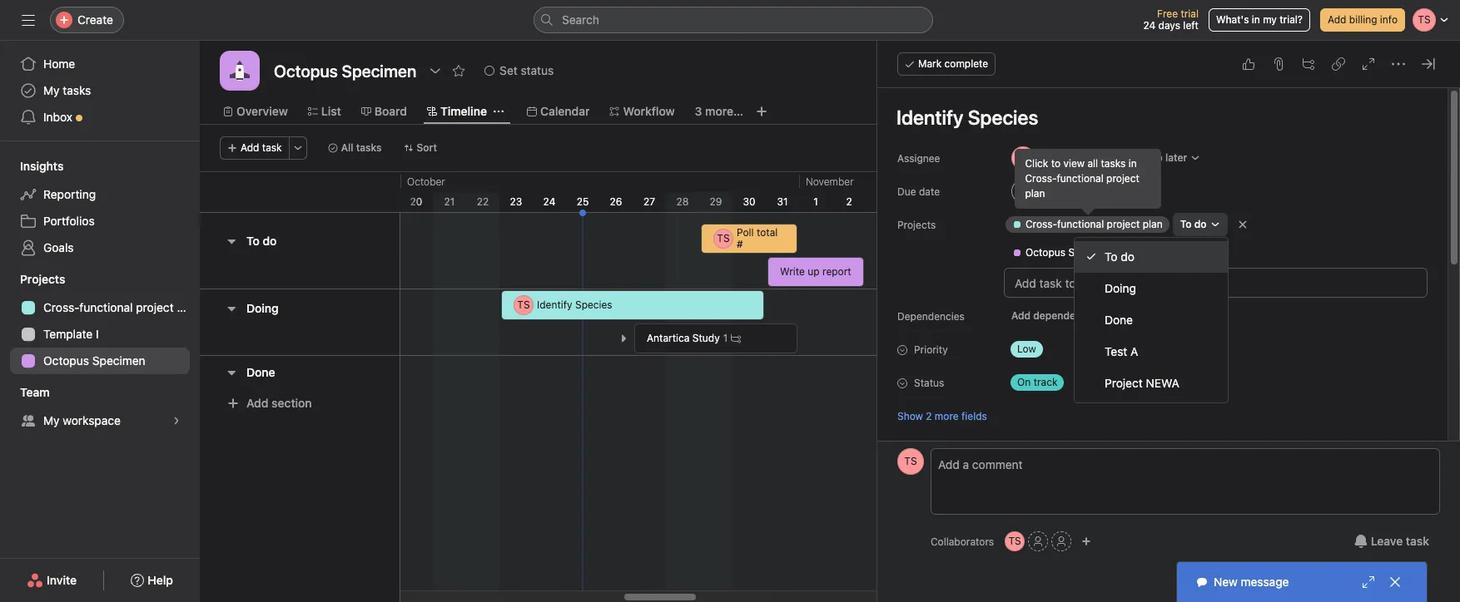 Task type: describe. For each thing, give the bounding box(es) containing it.
projects inside dropdown button
[[20, 272, 65, 286]]

tasks inside click to view all tasks in cross-functional project plan
[[1101, 157, 1126, 170]]

home link
[[10, 51, 190, 77]]

ts left identify
[[517, 299, 530, 311]]

calendar
[[540, 104, 590, 118]]

workflow
[[623, 104, 675, 118]]

october
[[407, 176, 445, 188]]

poll
[[737, 226, 754, 239]]

1 inside 'november 1'
[[813, 196, 818, 208]]

complete
[[944, 57, 988, 70]]

show 2 more fields
[[897, 410, 987, 422]]

click to view all tasks in cross-functional project plan
[[1025, 157, 1140, 200]]

template i link
[[10, 321, 190, 348]]

in inside button
[[1252, 13, 1260, 26]]

study
[[692, 332, 720, 345]]

25
[[577, 196, 589, 208]]

i
[[96, 327, 99, 341]]

my for my workspace
[[43, 414, 60, 428]]

1 vertical spatial octopus
[[43, 354, 89, 368]]

dependencies
[[1033, 310, 1101, 322]]

attachments: add a file to this task, identify species image
[[1272, 57, 1285, 71]]

board link
[[361, 102, 407, 121]]

my tasks link
[[10, 77, 190, 104]]

overview link
[[223, 102, 288, 121]]

add task button
[[220, 137, 289, 160]]

identify species
[[537, 299, 612, 311]]

projects inside main content
[[897, 219, 936, 231]]

cross-functional project plan inside main content
[[1026, 218, 1163, 231]]

billing
[[1349, 13, 1377, 26]]

specimen inside main content
[[1068, 246, 1115, 259]]

leave task
[[1371, 534, 1429, 549]]

mark complete button
[[897, 52, 996, 76]]

workflow link
[[610, 102, 675, 121]]

search
[[562, 12, 599, 27]]

test
[[1105, 345, 1127, 359]]

add section
[[246, 396, 312, 410]]

0 horizontal spatial specimen
[[92, 354, 145, 368]]

to do button
[[1173, 213, 1228, 236]]

project
[[1105, 376, 1143, 390]]

cross- inside identify species dialog
[[1026, 218, 1057, 231]]

clear due date image
[[1120, 186, 1130, 196]]

due date
[[897, 186, 940, 198]]

leftcount image
[[731, 334, 741, 344]]

what's in my trial? button
[[1209, 8, 1310, 32]]

show 2 more fields button
[[897, 408, 987, 424]]

poll total #
[[737, 226, 778, 251]]

to do button
[[246, 226, 277, 256]]

more…
[[705, 104, 743, 118]]

what's in my trial?
[[1216, 13, 1303, 26]]

ts left #
[[717, 232, 730, 245]]

mark
[[918, 57, 942, 70]]

close details image
[[1422, 57, 1435, 71]]

collapse task list for the section to do image
[[225, 235, 238, 248]]

projects button
[[0, 271, 65, 288]]

add dependencies button
[[1004, 305, 1109, 328]]

sort
[[417, 142, 437, 154]]

date
[[919, 186, 940, 198]]

to inside option
[[1105, 250, 1118, 264]]

antartica
[[647, 332, 690, 345]]

list link
[[308, 102, 341, 121]]

create button
[[50, 7, 124, 33]]

new message
[[1214, 575, 1289, 589]]

0 horizontal spatial done
[[246, 365, 275, 379]]

november 1
[[806, 176, 854, 208]]

search button
[[534, 7, 933, 33]]

collaborators
[[931, 536, 994, 548]]

0 horizontal spatial octopus specimen
[[43, 354, 145, 368]]

remove task from cross-functional project plan element
[[1231, 213, 1254, 236]]

set status
[[500, 63, 554, 77]]

species
[[575, 299, 612, 311]]

to do option
[[1075, 241, 1228, 273]]

trial?
[[1280, 13, 1303, 26]]

my for my tasks
[[43, 83, 60, 97]]

set status button
[[477, 59, 561, 82]]

invite
[[47, 574, 77, 588]]

fields
[[962, 410, 987, 422]]

invite button
[[16, 566, 88, 596]]

3 more… button
[[695, 102, 743, 121]]

timeline link
[[427, 102, 487, 121]]

write up report
[[780, 266, 851, 278]]

task for add task
[[262, 142, 282, 154]]

more actions image
[[293, 143, 303, 153]]

trial
[[1181, 7, 1199, 20]]

24 inside free trial 24 days left
[[1143, 19, 1156, 32]]

add to starred image
[[452, 64, 466, 77]]

team button
[[0, 385, 50, 401]]

add section button
[[220, 389, 319, 419]]

collapse task list for the section done image
[[225, 366, 238, 379]]

see details, my workspace image
[[171, 416, 181, 426]]

help button
[[120, 566, 184, 596]]

full screen image
[[1362, 57, 1375, 71]]

0 horizontal spatial ts button
[[897, 449, 924, 475]]

2 vertical spatial cross-
[[43, 301, 79, 315]]

octopus specimen inside identify species dialog
[[1026, 246, 1115, 259]]

free trial 24 days left
[[1143, 7, 1199, 32]]

to do inside dropdown button
[[1180, 218, 1207, 231]]

teams element
[[0, 378, 200, 438]]

identify
[[537, 299, 572, 311]]

in inside click to view all tasks in cross-functional project plan
[[1129, 157, 1137, 170]]

cross- inside click to view all tasks in cross-functional project plan
[[1025, 172, 1057, 185]]

on track
[[1017, 376, 1058, 389]]

home
[[43, 57, 75, 71]]

30
[[743, 196, 756, 208]]

add or remove collaborators image
[[1081, 537, 1091, 547]]

on
[[1017, 376, 1031, 389]]

tab actions image
[[494, 107, 504, 117]]

show options image
[[429, 64, 442, 77]]

overview
[[236, 104, 288, 118]]

29
[[710, 196, 722, 208]]

add for add section
[[246, 396, 268, 410]]

Task Name text field
[[886, 98, 1428, 137]]

my
[[1263, 13, 1277, 26]]

add task
[[241, 142, 282, 154]]

project inside click to view all tasks in cross-functional project plan
[[1106, 172, 1140, 185]]

remove task from cross-functional project plan image
[[1238, 220, 1248, 230]]

collapse task list for the section doing image
[[225, 302, 238, 316]]

project inside identify species dialog
[[1107, 218, 1140, 231]]

report
[[822, 266, 851, 278]]

timeline
[[440, 104, 487, 118]]

do
[[1149, 152, 1163, 164]]

hide sidebar image
[[22, 13, 35, 27]]

status
[[914, 377, 944, 390]]



Task type: locate. For each thing, give the bounding box(es) containing it.
octopus inside main content
[[1026, 246, 1066, 259]]

projects down goals
[[20, 272, 65, 286]]

functional
[[1057, 172, 1104, 185], [1057, 218, 1104, 231], [79, 301, 133, 315]]

24 right 23
[[543, 196, 556, 208]]

0 horizontal spatial to do
[[246, 234, 277, 248]]

project down the clear due date icon
[[1107, 218, 1140, 231]]

main content containing do later
[[886, 88, 1446, 603]]

insights button
[[0, 158, 64, 175]]

november
[[806, 176, 854, 188]]

0 vertical spatial octopus
[[1026, 246, 1066, 259]]

0 horizontal spatial octopus specimen link
[[10, 348, 190, 375]]

tasks for my tasks
[[63, 83, 91, 97]]

ts
[[717, 232, 730, 245], [517, 299, 530, 311], [904, 455, 917, 468], [1009, 535, 1021, 548]]

a
[[1131, 345, 1138, 359]]

1 horizontal spatial to
[[1105, 250, 1118, 264]]

0 vertical spatial tasks
[[63, 83, 91, 97]]

doing right collapse task list for the section doing icon
[[246, 301, 279, 316]]

1 horizontal spatial done
[[1105, 313, 1133, 327]]

1 vertical spatial done
[[246, 365, 275, 379]]

27
[[643, 196, 655, 208]]

all tasks button
[[320, 137, 389, 160]]

2 vertical spatial to
[[1105, 250, 1118, 264]]

add left billing
[[1328, 13, 1346, 26]]

1 vertical spatial doing
[[246, 301, 279, 316]]

1 horizontal spatial specimen
[[1068, 246, 1115, 259]]

21
[[444, 196, 455, 208]]

free
[[1157, 7, 1178, 20]]

plan inside click to view all tasks in cross-functional project plan
[[1025, 187, 1045, 200]]

to up to do option
[[1180, 218, 1192, 231]]

31
[[777, 196, 788, 208]]

functional inside click to view all tasks in cross-functional project plan
[[1057, 172, 1104, 185]]

0 vertical spatial projects
[[897, 219, 936, 231]]

1 vertical spatial my
[[43, 414, 60, 428]]

add inside main content
[[1011, 310, 1031, 322]]

in left my in the top of the page
[[1252, 13, 1260, 26]]

to do down the clear due date icon
[[1105, 250, 1135, 264]]

add up low
[[1011, 310, 1031, 322]]

0 vertical spatial done
[[1105, 313, 1133, 327]]

done right collapse task list for the section done icon
[[246, 365, 275, 379]]

do inside option
[[1121, 250, 1135, 264]]

cross-functional project plan link inside identify species dialog
[[1006, 216, 1169, 233]]

my inside 'global' element
[[43, 83, 60, 97]]

0 vertical spatial my
[[43, 83, 60, 97]]

identify species dialog
[[877, 41, 1460, 603]]

add tab image
[[755, 105, 768, 118]]

add billing info
[[1328, 13, 1398, 26]]

antartica study
[[647, 332, 720, 345]]

2 horizontal spatial to do
[[1180, 218, 1207, 231]]

inbox link
[[10, 104, 190, 131]]

portfolios
[[43, 214, 95, 228]]

1 vertical spatial tasks
[[356, 142, 382, 154]]

in left do at the top right of page
[[1129, 157, 1137, 170]]

None text field
[[270, 56, 421, 86]]

team
[[20, 385, 50, 400]]

plan inside identify species dialog
[[1143, 218, 1163, 231]]

0 horizontal spatial 2
[[846, 196, 852, 208]]

main content
[[886, 88, 1446, 603]]

plan left collapse task list for the section doing icon
[[177, 301, 200, 315]]

to do right collapse task list for the section to do icon
[[246, 234, 277, 248]]

add inside 'button'
[[1328, 13, 1346, 26]]

0 vertical spatial task
[[262, 142, 282, 154]]

1 horizontal spatial 24
[[1143, 19, 1156, 32]]

octopus specimen link inside main content
[[1006, 245, 1122, 261]]

1 vertical spatial plan
[[1143, 218, 1163, 231]]

1 vertical spatial cross-functional project plan
[[43, 301, 200, 315]]

1 horizontal spatial ts button
[[1005, 532, 1025, 552]]

0 vertical spatial 1
[[813, 196, 818, 208]]

1 horizontal spatial tasks
[[356, 142, 382, 154]]

2 vertical spatial project
[[136, 301, 174, 315]]

tasks inside dropdown button
[[356, 142, 382, 154]]

1 vertical spatial octopus specimen
[[43, 354, 145, 368]]

to inside button
[[246, 234, 260, 248]]

add for add task
[[241, 142, 259, 154]]

1 horizontal spatial 2
[[926, 410, 932, 422]]

cross-functional project plan link up i
[[10, 295, 200, 321]]

23
[[510, 196, 522, 208]]

0 horizontal spatial task
[[262, 142, 282, 154]]

ts button down show
[[897, 449, 924, 475]]

total
[[757, 226, 778, 239]]

do later
[[1149, 152, 1187, 164]]

0 vertical spatial project
[[1106, 172, 1140, 185]]

octopus specimen up dependencies
[[1026, 246, 1115, 259]]

add for add billing info
[[1328, 13, 1346, 26]]

do right collapse task list for the section to do icon
[[263, 234, 277, 248]]

24 left days at right
[[1143, 19, 1156, 32]]

search list box
[[534, 7, 933, 33]]

0 vertical spatial specimen
[[1068, 246, 1115, 259]]

1 vertical spatial do
[[263, 234, 277, 248]]

1
[[813, 196, 818, 208], [723, 332, 728, 345]]

0 horizontal spatial projects element
[[0, 265, 200, 378]]

octopus
[[1026, 246, 1066, 259], [43, 354, 89, 368]]

projects
[[897, 219, 936, 231], [20, 272, 65, 286]]

add dependencies
[[1011, 310, 1101, 322]]

template
[[43, 327, 93, 341]]

create
[[77, 12, 113, 27]]

#
[[737, 238, 743, 251]]

cross-functional project plan link down click to view all tasks in cross-functional project plan tooltip
[[1006, 216, 1169, 233]]

1 vertical spatial ts button
[[1005, 532, 1025, 552]]

1 horizontal spatial projects
[[897, 219, 936, 231]]

projects element
[[986, 210, 1446, 268], [0, 265, 200, 378]]

1 vertical spatial 24
[[543, 196, 556, 208]]

test a
[[1105, 345, 1138, 359]]

1 vertical spatial to
[[246, 234, 260, 248]]

1 vertical spatial cross-
[[1026, 218, 1057, 231]]

0 horizontal spatial do
[[263, 234, 277, 248]]

1 left leftcount image
[[723, 332, 728, 345]]

2 my from the top
[[43, 414, 60, 428]]

dependencies
[[897, 311, 965, 323]]

add for add dependencies
[[1011, 310, 1031, 322]]

2 inside button
[[926, 410, 932, 422]]

project up the clear due date icon
[[1106, 172, 1140, 185]]

1 horizontal spatial cross-functional project plan link
[[1006, 216, 1169, 233]]

0 vertical spatial cross-functional project plan link
[[1006, 216, 1169, 233]]

1 horizontal spatial projects element
[[986, 210, 1446, 268]]

0 vertical spatial octopus specimen
[[1026, 246, 1115, 259]]

sort button
[[396, 137, 445, 160]]

cross-functional project plan down click to view all tasks in cross-functional project plan tooltip
[[1026, 218, 1163, 231]]

add
[[1328, 13, 1346, 26], [241, 142, 259, 154], [1011, 310, 1031, 322], [246, 396, 268, 410]]

2 horizontal spatial tasks
[[1101, 157, 1126, 170]]

1 vertical spatial cross-functional project plan link
[[10, 295, 200, 321]]

1 vertical spatial specimen
[[92, 354, 145, 368]]

workspace
[[63, 414, 121, 428]]

1 vertical spatial 2
[[926, 410, 932, 422]]

board
[[374, 104, 407, 118]]

0 horizontal spatial octopus
[[43, 354, 89, 368]]

project newa
[[1105, 376, 1180, 390]]

show
[[897, 410, 923, 422]]

0 vertical spatial to
[[1180, 218, 1192, 231]]

0 vertical spatial do
[[1194, 218, 1207, 231]]

0 horizontal spatial cross-functional project plan
[[43, 301, 200, 315]]

my up inbox
[[43, 83, 60, 97]]

done up "test a"
[[1105, 313, 1133, 327]]

ts down show
[[904, 455, 917, 468]]

my down team
[[43, 414, 60, 428]]

insights element
[[0, 152, 200, 265]]

tasks for all tasks
[[356, 142, 382, 154]]

0 vertical spatial plan
[[1025, 187, 1045, 200]]

3 more…
[[695, 104, 743, 118]]

to right collapse task list for the section to do icon
[[246, 234, 260, 248]]

3
[[695, 104, 702, 118]]

mark complete
[[918, 57, 988, 70]]

1 vertical spatial octopus specimen link
[[10, 348, 190, 375]]

to do inside option
[[1105, 250, 1135, 264]]

all
[[1088, 157, 1098, 170]]

0 horizontal spatial in
[[1129, 157, 1137, 170]]

1 down november
[[813, 196, 818, 208]]

2 vertical spatial to do
[[1105, 250, 1135, 264]]

1 horizontal spatial cross-functional project plan
[[1026, 218, 1163, 231]]

doing down to do option
[[1105, 281, 1136, 296]]

2 down november
[[846, 196, 852, 208]]

status
[[521, 63, 554, 77]]

1 horizontal spatial octopus specimen
[[1026, 246, 1115, 259]]

2 horizontal spatial plan
[[1143, 218, 1163, 231]]

set
[[500, 63, 518, 77]]

1 vertical spatial projects
[[20, 272, 65, 286]]

tasks inside 'global' element
[[63, 83, 91, 97]]

0 vertical spatial cross-
[[1025, 172, 1057, 185]]

specimen up dependencies
[[1068, 246, 1115, 259]]

0 vertical spatial in
[[1252, 13, 1260, 26]]

0 vertical spatial functional
[[1057, 172, 1104, 185]]

later
[[1165, 152, 1187, 164]]

octopus down template
[[43, 354, 89, 368]]

task inside identify species dialog
[[1406, 534, 1429, 549]]

info
[[1380, 13, 1398, 26]]

add down done button
[[246, 396, 268, 410]]

priority
[[914, 344, 948, 356]]

assignee
[[897, 152, 940, 165]]

add subtask image
[[1302, 57, 1315, 71]]

remove assignee image
[[1122, 153, 1132, 163]]

projects element containing cross-functional project plan
[[986, 210, 1446, 268]]

help
[[148, 574, 173, 588]]

1 vertical spatial task
[[1406, 534, 1429, 549]]

calendar link
[[527, 102, 590, 121]]

my tasks
[[43, 83, 91, 97]]

tasks
[[63, 83, 91, 97], [356, 142, 382, 154], [1101, 157, 1126, 170]]

do inside dropdown button
[[1194, 218, 1207, 231]]

24
[[1143, 19, 1156, 32], [543, 196, 556, 208]]

all tasks
[[341, 142, 382, 154]]

0 vertical spatial doing
[[1105, 281, 1136, 296]]

project up template i link
[[136, 301, 174, 315]]

show subtasks for task antartica study image
[[619, 334, 629, 344]]

my workspace link
[[10, 408, 190, 435]]

2 horizontal spatial do
[[1194, 218, 1207, 231]]

1 horizontal spatial do
[[1121, 250, 1135, 264]]

0 vertical spatial cross-functional project plan
[[1026, 218, 1163, 231]]

2 left more
[[926, 410, 932, 422]]

copy task link image
[[1332, 57, 1345, 71]]

0 horizontal spatial 24
[[543, 196, 556, 208]]

goals
[[43, 241, 74, 255]]

2 vertical spatial tasks
[[1101, 157, 1126, 170]]

add down overview link
[[241, 142, 259, 154]]

doing
[[1105, 281, 1136, 296], [246, 301, 279, 316]]

0 horizontal spatial 1
[[723, 332, 728, 345]]

1 horizontal spatial to do
[[1105, 250, 1135, 264]]

to
[[1180, 218, 1192, 231], [246, 234, 260, 248], [1105, 250, 1118, 264]]

do down the clear due date icon
[[1121, 250, 1135, 264]]

octopus up add dependencies on the right bottom
[[1026, 246, 1066, 259]]

0 vertical spatial 24
[[1143, 19, 1156, 32]]

due
[[897, 186, 916, 198]]

1 vertical spatial functional
[[1057, 218, 1104, 231]]

ts right collaborators
[[1009, 535, 1021, 548]]

task right leave
[[1406, 534, 1429, 549]]

1 vertical spatial 1
[[723, 332, 728, 345]]

plan down click
[[1025, 187, 1045, 200]]

1 vertical spatial to do
[[246, 234, 277, 248]]

portfolios link
[[10, 208, 190, 235]]

my inside 'link'
[[43, 414, 60, 428]]

octopus specimen link down i
[[10, 348, 190, 375]]

global element
[[0, 41, 200, 141]]

ts button right collaborators
[[1005, 532, 1025, 552]]

2 vertical spatial do
[[1121, 250, 1135, 264]]

newa
[[1146, 376, 1180, 390]]

1 horizontal spatial plan
[[1025, 187, 1045, 200]]

22
[[477, 196, 489, 208]]

specimen down template i link
[[92, 354, 145, 368]]

functional up template i link
[[79, 301, 133, 315]]

plan up to do option
[[1143, 218, 1163, 231]]

1 horizontal spatial octopus specimen link
[[1006, 245, 1122, 261]]

template i
[[43, 327, 99, 341]]

0 horizontal spatial projects
[[20, 272, 65, 286]]

to down click to view all tasks in cross-functional project plan tooltip
[[1105, 250, 1118, 264]]

1 vertical spatial in
[[1129, 157, 1137, 170]]

my workspace
[[43, 414, 121, 428]]

1 horizontal spatial in
[[1252, 13, 1260, 26]]

octopus specimen link up dependencies
[[1006, 245, 1122, 261]]

do left 'remove task from cross-functional project plan' icon
[[1194, 218, 1207, 231]]

0 horizontal spatial doing
[[246, 301, 279, 316]]

functional down view on the top of page
[[1057, 172, 1104, 185]]

1 my from the top
[[43, 83, 60, 97]]

do
[[1194, 218, 1207, 231], [263, 234, 277, 248], [1121, 250, 1135, 264]]

0 horizontal spatial plan
[[177, 301, 200, 315]]

2 horizontal spatial to
[[1180, 218, 1192, 231]]

write
[[780, 266, 805, 278]]

insights
[[20, 159, 64, 173]]

up
[[808, 266, 820, 278]]

1 horizontal spatial 1
[[813, 196, 818, 208]]

20
[[410, 196, 422, 208]]

low
[[1017, 343, 1036, 355]]

projects down the due date at the top of the page
[[897, 219, 936, 231]]

close image
[[1389, 576, 1402, 589]]

to inside dropdown button
[[1180, 218, 1192, 231]]

functional inside main content
[[1057, 218, 1104, 231]]

26
[[610, 196, 622, 208]]

task left "more actions" "icon"
[[262, 142, 282, 154]]

0 vertical spatial to do
[[1180, 218, 1207, 231]]

1 horizontal spatial doing
[[1105, 281, 1136, 296]]

task for leave task
[[1406, 534, 1429, 549]]

task
[[262, 142, 282, 154], [1406, 534, 1429, 549]]

0 vertical spatial octopus specimen link
[[1006, 245, 1122, 261]]

1 horizontal spatial octopus
[[1026, 246, 1066, 259]]

2 vertical spatial plan
[[177, 301, 200, 315]]

octopus specimen down i
[[43, 354, 145, 368]]

cross-functional project plan
[[1026, 218, 1163, 231], [43, 301, 200, 315]]

left
[[1183, 19, 1199, 32]]

days
[[1158, 19, 1180, 32]]

cross-functional project plan link
[[1006, 216, 1169, 233], [10, 295, 200, 321]]

2 vertical spatial functional
[[79, 301, 133, 315]]

to do left 'remove task from cross-functional project plan' icon
[[1180, 218, 1207, 231]]

do inside button
[[263, 234, 277, 248]]

do later button
[[1142, 147, 1208, 170]]

0 vertical spatial ts button
[[897, 449, 924, 475]]

functional down click to view all tasks in cross-functional project plan tooltip
[[1057, 218, 1104, 231]]

click to view all tasks in cross-functional project plan tooltip
[[1015, 150, 1160, 213]]

expand new message image
[[1362, 576, 1375, 589]]

0 vertical spatial 2
[[846, 196, 852, 208]]

main content inside identify species dialog
[[886, 88, 1446, 603]]

projects element containing projects
[[0, 265, 200, 378]]

0 horizontal spatial to
[[246, 234, 260, 248]]

more actions for this task image
[[1392, 57, 1405, 71]]

rocket image
[[230, 61, 250, 81]]

on track button
[[1004, 371, 1104, 395]]

1 horizontal spatial task
[[1406, 534, 1429, 549]]

0 likes. click to like this task image
[[1242, 57, 1255, 71]]

cross-functional project plan up template i link
[[43, 301, 200, 315]]



Task type: vqa. For each thing, say whether or not it's contained in the screenshot.
Add corresponding to Add section
yes



